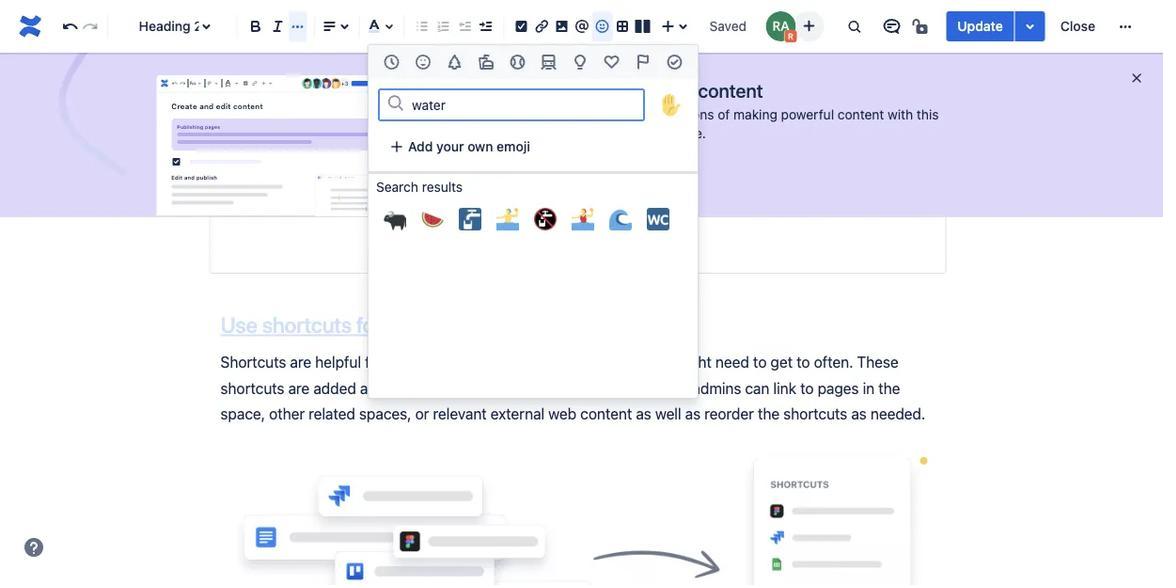 Task type: locate. For each thing, give the bounding box(es) containing it.
web
[[549, 405, 577, 423]]

1 horizontal spatial or
[[648, 140, 662, 158]]

0 vertical spatial with
[[888, 107, 914, 122]]

space up the external
[[506, 379, 546, 397]]

can inside so visitors can quickly get a sense of your team's goals.
[[646, 26, 671, 44]]

sense
[[764, 26, 804, 44]]

can up flags icon on the top of the page
[[646, 26, 671, 44]]

shortcuts down link
[[784, 405, 848, 423]]

1 visitors from the top
[[594, 26, 642, 44]]

1 horizontal spatial ,
[[727, 0, 731, 18]]

bold ⌘b image
[[245, 15, 267, 38]]

create and edit content
[[171, 102, 263, 110]]

use shortcuts for easy access
[[221, 312, 501, 338]]

of inside so visitors can quickly get a sense of your team's goals.
[[808, 26, 821, 44]]

or inside shortcuts are helpful for important pages that members of a space might need to get to often. these shortcuts are added and organized by the space administrator. space admins can link to pages in the space, other related spaces, or relevant external web content as well as reorder the shortcuts as needed.
[[415, 405, 429, 423]]

1 vertical spatial can
[[646, 166, 671, 184]]

1 vertical spatial shortcuts
[[221, 379, 285, 397]]

create inside create better content learn the foundations of making powerful content with this interactive template.
[[582, 79, 638, 101]]

0 horizontal spatial so
[[892, 0, 908, 18]]

get
[[726, 26, 748, 44], [771, 353, 793, 371]]

2 chevron down image from the left
[[213, 76, 221, 91]]

1 chevron down image from the left
[[196, 76, 204, 91]]

timezone
[[594, 115, 656, 133]]

contact up "you"
[[705, 140, 757, 158]]

1 vertical spatial space
[[506, 379, 546, 397]]

your inside so visitors can quickly get a sense of your team's goals.
[[825, 26, 855, 44]]

people image
[[412, 51, 435, 73]]

0 horizontal spatial space
[[506, 379, 546, 397]]

get inside shortcuts are helpful for important pages that members of a space might need to get to often. these shortcuts are added and organized by the space administrator. space admins can link to pages in the space, other related spaces, or relevant external web content as well as reorder the shortcuts as needed.
[[771, 353, 793, 371]]

or down team
[[860, 166, 874, 184]]

create for and
[[171, 102, 197, 110]]

:man_playing_water_polo: image
[[497, 208, 519, 230]]

0 vertical spatial checkbox image
[[242, 76, 250, 91]]

0 vertical spatial space
[[629, 353, 670, 371]]

to right links
[[723, 115, 737, 133]]

confluence image
[[15, 11, 45, 41]]

1 horizontal spatial with
[[888, 107, 914, 122]]

contact
[[727, 89, 782, 107], [705, 140, 757, 158], [674, 166, 726, 184]]

outdent ⇧tab image
[[453, 15, 476, 38]]

add image, video, or file image
[[551, 15, 574, 38]]

1 vertical spatial get
[[771, 353, 793, 371]]

1 vertical spatial are
[[288, 379, 310, 397]]

content down the share
[[838, 107, 885, 122]]

2 horizontal spatial pages
[[818, 379, 859, 397]]

contact up making
[[727, 89, 782, 107]]

you.
[[786, 89, 817, 107]]

0 vertical spatial can
[[646, 26, 671, 44]]

and inside share your timezone and links to slack channels, email aliases, or other contact details your team uses so visitors can contact you with questions or feedback about your team's work.
[[660, 115, 685, 133]]

these
[[857, 353, 899, 371]]

added
[[314, 379, 356, 397]]

better
[[643, 79, 694, 101]]

visitors up goals.
[[594, 26, 642, 44]]

powerful
[[781, 107, 835, 122]]

visitors inside share your timezone and links to slack channels, email aliases, or other contact details your team uses so visitors can contact you with questions or feedback about your team's work.
[[594, 166, 642, 184]]

0 horizontal spatial get
[[726, 26, 748, 44]]

0 vertical spatial get
[[726, 26, 748, 44]]

visitors
[[594, 26, 642, 44], [594, 166, 642, 184]]

0 vertical spatial shortcuts
[[262, 312, 352, 338]]

or down organized
[[415, 405, 429, 423]]

checkbox image
[[242, 76, 250, 91], [169, 154, 184, 169]]

update
[[958, 18, 1003, 34]]

team's left no restrictions icon
[[859, 26, 904, 44]]

uses
[[880, 140, 912, 158]]

, for , and
[[727, 0, 731, 18]]

0 vertical spatial team's
[[859, 26, 904, 44]]

0 horizontal spatial other
[[269, 405, 305, 423]]

2 vertical spatial of
[[600, 353, 614, 371]]

might
[[674, 353, 712, 371]]

try
[[594, 165, 614, 181]]

get up link
[[771, 353, 793, 371]]

to right need
[[754, 353, 767, 371]]

0 horizontal spatial as
[[636, 405, 652, 423]]

close
[[1061, 18, 1096, 34]]

often.
[[814, 353, 854, 371]]

adjust update settings image
[[1019, 15, 1042, 38]]

content
[[699, 79, 764, 101], [233, 102, 263, 110], [838, 107, 885, 122], [581, 405, 632, 423]]

shortcuts down shortcuts
[[221, 379, 285, 397]]

checkbox image left link image
[[242, 76, 250, 91]]

as down in
[[852, 405, 867, 423]]

0 horizontal spatial create
[[171, 102, 197, 110]]

pages
[[205, 124, 220, 130], [457, 353, 498, 371], [818, 379, 859, 397]]

space
[[629, 353, 670, 371], [506, 379, 546, 397]]

1 vertical spatial team's
[[737, 192, 783, 210]]

0 horizontal spatial ,
[[632, 0, 640, 18]]

need
[[716, 353, 750, 371]]

your right invite to edit image
[[825, 26, 855, 44]]

the up interactive
[[619, 107, 639, 122]]

2 visitors from the top
[[594, 166, 642, 184]]

0 vertical spatial a
[[752, 26, 760, 44]]

undo ⌘z image
[[59, 15, 82, 38]]

or
[[648, 140, 662, 158], [860, 166, 874, 184], [415, 405, 429, 423]]

1 vertical spatial a
[[617, 353, 625, 371]]

related
[[309, 405, 356, 423]]

of down the tell people how to contact you.
[[718, 107, 730, 122]]

making
[[734, 107, 778, 122]]

your up email
[[864, 89, 894, 107]]

visitors down aliases,
[[594, 166, 642, 184]]

1 vertical spatial of
[[718, 107, 730, 122]]

shortcuts
[[262, 312, 352, 338], [221, 379, 285, 397], [784, 405, 848, 423]]

2 , from the left
[[727, 0, 731, 18]]

your up questions
[[809, 140, 839, 158]]

1 horizontal spatial so
[[916, 140, 932, 158]]

chevron down image left text color icon
[[213, 76, 221, 91]]

0 vertical spatial for
[[356, 312, 382, 338]]

1 horizontal spatial other
[[666, 140, 701, 158]]

productivity image
[[663, 51, 686, 73]]

channels,
[[781, 115, 845, 133]]

for
[[356, 312, 382, 338], [365, 353, 384, 371]]

questions
[[790, 166, 856, 184]]

so
[[892, 0, 908, 18], [916, 140, 932, 158]]

your
[[825, 26, 855, 44], [864, 89, 894, 107], [437, 139, 464, 154], [809, 140, 839, 158], [703, 192, 733, 210]]

by
[[460, 379, 476, 397]]

contact up about at the right top of the page
[[674, 166, 726, 184]]

invite to edit image
[[798, 15, 821, 37]]

2 horizontal spatial as
[[852, 405, 867, 423]]

travel & places image
[[538, 51, 560, 73]]

as
[[636, 405, 652, 423], [686, 405, 701, 423], [852, 405, 867, 423]]

and up saved in the top right of the page
[[735, 0, 760, 18]]

try template
[[594, 165, 673, 181]]

and inside shortcuts are helpful for important pages that members of a space might need to get to often. these shortcuts are added and organized by the space administrator. space admins can link to pages in the space, other related spaces, or relevant external web content as well as reorder the shortcuts as needed.
[[360, 379, 385, 397]]

chevron down image
[[267, 76, 275, 91]]

1 vertical spatial so
[[916, 140, 932, 158]]

symbols image
[[601, 51, 623, 73]]

2 horizontal spatial of
[[808, 26, 821, 44]]

with
[[888, 107, 914, 122], [758, 166, 786, 184]]

1 horizontal spatial get
[[771, 353, 793, 371]]

2 horizontal spatial or
[[860, 166, 874, 184]]

pages down often.
[[818, 379, 859, 397]]

, right emoji icon
[[632, 0, 640, 18]]

tell people how to contact you.
[[594, 89, 817, 107]]

a up administrator.
[[617, 353, 625, 371]]

1 , from the left
[[632, 0, 640, 18]]

get down ', and'
[[726, 26, 748, 44]]

work.
[[786, 192, 823, 210]]

0 horizontal spatial with
[[758, 166, 786, 184]]

of up administrator.
[[600, 353, 614, 371]]

chevron down image left link image
[[233, 76, 241, 91]]

create up learn in the top of the page
[[582, 79, 638, 101]]

:woman_playing_water_polo: image
[[572, 208, 595, 230]]

that
[[502, 353, 529, 371]]

0 horizontal spatial chevron down image
[[196, 76, 204, 91]]

as left well at the right bottom of page
[[636, 405, 652, 423]]

1 horizontal spatial as
[[686, 405, 701, 423]]

2 vertical spatial contact
[[674, 166, 726, 184]]

of right sense
[[808, 26, 821, 44]]

and down how
[[660, 115, 685, 133]]

2 horizontal spatial chevron down image
[[233, 76, 241, 91]]

flags image
[[632, 51, 655, 73]]

1 horizontal spatial a
[[752, 26, 760, 44]]

team's
[[859, 26, 904, 44], [737, 192, 783, 210]]

to
[[709, 89, 724, 107], [723, 115, 737, 133], [754, 353, 767, 371], [797, 353, 810, 371], [801, 379, 814, 397]]

content down administrator.
[[581, 405, 632, 423]]

chevron down image for text style icon
[[196, 76, 204, 91]]

0 horizontal spatial or
[[415, 405, 429, 423]]

2 vertical spatial can
[[746, 379, 770, 397]]

1 as from the left
[[636, 405, 652, 423]]

pages up by
[[457, 353, 498, 371]]

1 vertical spatial other
[[269, 405, 305, 423]]

to left often.
[[797, 353, 810, 371]]

0 vertical spatial visitors
[[594, 26, 642, 44]]

0 horizontal spatial a
[[617, 353, 625, 371]]

chevron down image left align left image
[[196, 76, 204, 91]]

comment icon image
[[881, 15, 903, 38]]

important
[[388, 353, 453, 371]]

with left this
[[888, 107, 914, 122]]

:watermelon: image
[[421, 208, 444, 230]]

goals.
[[594, 52, 634, 70]]

as right well at the right bottom of page
[[686, 405, 701, 423]]

1 horizontal spatial chevron down image
[[213, 76, 221, 91]]

space up space
[[629, 353, 670, 371]]

so left no restrictions icon
[[892, 0, 908, 18]]

can
[[646, 26, 671, 44], [646, 166, 671, 184], [746, 379, 770, 397]]

other right space,
[[269, 405, 305, 423]]

food & drink image
[[475, 51, 498, 73]]

get inside so visitors can quickly get a sense of your team's goals.
[[726, 26, 748, 44]]

learn
[[582, 107, 616, 122]]

and
[[735, 0, 760, 18], [199, 102, 214, 110], [660, 115, 685, 133], [184, 174, 195, 180], [360, 379, 385, 397]]

0 vertical spatial so
[[892, 0, 908, 18]]

choose an emoji category tab list
[[369, 45, 698, 79]]

and left edit
[[199, 102, 214, 110]]

are left helpful
[[290, 353, 311, 371]]

emoji picker dialog
[[368, 44, 699, 399]]

in
[[863, 379, 875, 397]]

search
[[376, 179, 419, 195]]

,
[[632, 0, 640, 18], [727, 0, 731, 18]]

bullet list ⌘⇧8 image
[[411, 15, 434, 38]]

:non potable_water: image
[[534, 208, 557, 230]]

other inside share your timezone and links to slack channels, email aliases, or other contact details your team uses so visitors can contact you with questions or feedback about your team's work.
[[666, 140, 701, 158]]

and for edit and publish
[[184, 174, 195, 180]]

pages down create and edit content
[[205, 124, 220, 130]]

2 vertical spatial or
[[415, 405, 429, 423]]

can up about at the right top of the page
[[646, 166, 671, 184]]

so inside share your timezone and links to slack channels, email aliases, or other contact details your team uses so visitors can contact you with questions or feedback about your team's work.
[[916, 140, 932, 158]]

0 vertical spatial pages
[[205, 124, 220, 130]]

can left link
[[746, 379, 770, 397]]

1 vertical spatial create
[[171, 102, 197, 110]]

action item image
[[511, 15, 533, 38]]

create
[[582, 79, 638, 101], [171, 102, 197, 110]]

results
[[422, 179, 463, 195]]

1 vertical spatial visitors
[[594, 166, 642, 184]]

create for better
[[582, 79, 638, 101]]

numbered list ⌘⇧7 image
[[432, 15, 455, 38]]

0 horizontal spatial of
[[600, 353, 614, 371]]

0 vertical spatial create
[[582, 79, 638, 101]]

, for ,
[[632, 0, 640, 18]]

0 vertical spatial other
[[666, 140, 701, 158]]

team's down "you"
[[737, 192, 783, 210]]

or up template
[[648, 140, 662, 158]]

0 horizontal spatial team's
[[737, 192, 783, 210]]

italic ⌘i image
[[267, 15, 289, 38]]

foundations
[[643, 107, 715, 122]]

nature image
[[444, 51, 466, 73]]

edit
[[216, 102, 231, 110]]

team's inside share your timezone and links to slack channels, email aliases, or other contact details your team uses so visitors can contact you with questions or feedback about your team's work.
[[737, 192, 783, 210]]

1 horizontal spatial create
[[582, 79, 638, 101]]

template
[[618, 165, 673, 181]]

emoji
[[497, 139, 530, 154]]

your right add
[[437, 139, 464, 154]]

and up spaces,
[[360, 379, 385, 397]]

layouts image
[[632, 15, 654, 38]]

spaces,
[[359, 405, 412, 423]]

1 vertical spatial with
[[758, 166, 786, 184]]

0 horizontal spatial pages
[[205, 124, 220, 130]]

undo image
[[171, 76, 179, 91]]

so right uses
[[916, 140, 932, 158]]

can inside share your timezone and links to slack channels, email aliases, or other contact details your team uses so visitors can contact you with questions or feedback about your team's work.
[[646, 166, 671, 184]]

chevron down image for text color icon
[[233, 76, 241, 91]]

a left ruby anderson image
[[752, 26, 760, 44]]

ruby anderson image
[[766, 11, 796, 41]]

the right in
[[879, 379, 901, 397]]

other
[[666, 140, 701, 158], [269, 405, 305, 423]]

shortcuts
[[221, 353, 286, 371]]

confluence image
[[15, 11, 45, 41]]

checkbox image up edit
[[169, 154, 184, 169]]

email
[[849, 115, 885, 133]]

1 vertical spatial checkbox image
[[169, 154, 184, 169]]

3 chevron down image from the left
[[233, 76, 241, 91]]

other down links
[[666, 140, 701, 158]]

1 vertical spatial for
[[365, 353, 384, 371]]

for left easy
[[356, 312, 382, 338]]

, up saved in the top right of the page
[[727, 0, 731, 18]]

0 horizontal spatial checkbox image
[[169, 154, 184, 169]]

chevron down image
[[196, 76, 204, 91], [213, 76, 221, 91], [233, 76, 241, 91]]

well
[[656, 405, 682, 423]]

with inside create better content learn the foundations of making powerful content with this interactive template.
[[888, 107, 914, 122]]

are left added
[[288, 379, 310, 397]]

more formatting image
[[287, 15, 309, 38]]

with down details
[[758, 166, 786, 184]]

for right helpful
[[365, 353, 384, 371]]

and for create and edit content
[[199, 102, 214, 110]]

0 vertical spatial of
[[808, 26, 821, 44]]

create up publishing
[[171, 102, 197, 110]]

1 vertical spatial pages
[[457, 353, 498, 371]]

and right edit
[[184, 174, 195, 180]]

the inside create better content learn the foundations of making powerful content with this interactive template.
[[619, 107, 639, 122]]

dismiss image
[[1130, 71, 1145, 86]]

1 horizontal spatial team's
[[859, 26, 904, 44]]

heading 2
[[139, 18, 202, 34]]

shortcuts up helpful
[[262, 312, 352, 338]]

a inside shortcuts are helpful for important pages that members of a space might need to get to often. these shortcuts are added and organized by the space administrator. space admins can link to pages in the space, other related spaces, or relevant external web content as well as reorder the shortcuts as needed.
[[617, 353, 625, 371]]

, and
[[727, 0, 764, 18]]

1 horizontal spatial of
[[718, 107, 730, 122]]

team
[[842, 140, 876, 158]]

try template button
[[582, 158, 685, 188]]

heading
[[139, 18, 191, 34]]



Task type: describe. For each thing, give the bounding box(es) containing it.
objects image
[[569, 51, 592, 73]]

help image
[[23, 536, 45, 559]]

access
[[435, 312, 501, 338]]

redo ⌘⇧z image
[[79, 15, 102, 38]]

0 vertical spatial are
[[290, 353, 311, 371]]

relevant
[[433, 405, 487, 423]]

frequent image
[[381, 51, 403, 73]]

:potable_water: image
[[459, 208, 482, 230]]

2 vertical spatial pages
[[818, 379, 859, 397]]

0 vertical spatial or
[[648, 140, 662, 158]]

administrator.
[[550, 379, 643, 397]]

text style image
[[189, 76, 197, 91]]

you
[[730, 166, 754, 184]]

other inside shortcuts are helpful for important pages that members of a space might need to get to often. these shortcuts are added and organized by the space administrator. space admins can link to pages in the space, other related spaces, or relevant external web content as well as reorder the shortcuts as needed.
[[269, 405, 305, 423]]

reorder
[[705, 405, 754, 423]]

interactive
[[582, 126, 646, 141]]

space,
[[221, 405, 265, 423]]

chevron down image for align left image
[[213, 76, 221, 91]]

shortcuts are helpful for important pages that members of a space might need to get to often. these shortcuts are added and organized by the space administrator. space admins can link to pages in the space, other related spaces, or relevant external web content as well as reorder the shortcuts as needed.
[[221, 353, 926, 423]]

share your timezone and links to slack channels, email aliases, or other contact details your team uses so visitors can contact you with questions or feedback about your team's work.
[[594, 89, 936, 210]]

2 vertical spatial shortcuts
[[784, 405, 848, 423]]

link image
[[251, 76, 259, 91]]

align left image
[[206, 76, 214, 91]]

1 vertical spatial contact
[[705, 140, 757, 158]]

create better content learn the foundations of making powerful content with this interactive template.
[[582, 79, 939, 141]]

members
[[533, 353, 596, 371]]

1 horizontal spatial pages
[[457, 353, 498, 371]]

of inside shortcuts are helpful for important pages that members of a space might need to get to often. these shortcuts are added and organized by the space administrator. space admins can link to pages in the space, other related spaces, or relevant external web content as well as reorder the shortcuts as needed.
[[600, 353, 614, 371]]

search results
[[376, 179, 463, 195]]

1 horizontal spatial space
[[629, 353, 670, 371]]

share
[[821, 89, 860, 107]]

indent tab image
[[474, 15, 497, 38]]

feedback
[[594, 192, 657, 210]]

2 as from the left
[[686, 405, 701, 423]]

a inside so visitors can quickly get a sense of your team's goals.
[[752, 26, 760, 44]]

no restrictions image
[[911, 15, 934, 38]]

about
[[661, 192, 700, 210]]

content down link image
[[233, 102, 263, 110]]

links
[[689, 115, 719, 133]]

publish
[[196, 174, 217, 180]]

plus image
[[260, 76, 268, 91]]

:water_buffalo: image
[[384, 208, 406, 230]]

so visitors can quickly get a sense of your team's goals.
[[594, 0, 912, 70]]

confluence icon image
[[159, 78, 170, 89]]

to right link
[[801, 379, 814, 397]]

people
[[623, 89, 672, 107]]

space
[[647, 379, 689, 397]]

:wc: image
[[647, 208, 670, 230]]

external
[[491, 405, 545, 423]]

close button
[[1050, 11, 1107, 41]]

link
[[774, 379, 797, 397]]

add your own emoji button
[[378, 132, 542, 162]]

and for , and
[[735, 0, 760, 18]]

for inside shortcuts are helpful for important pages that members of a space might need to get to often. these shortcuts are added and organized by the space administrator. space admins can link to pages in the space, other related spaces, or relevant external web content as well as reorder the shortcuts as needed.
[[365, 353, 384, 371]]

own
[[468, 139, 493, 154]]

details
[[760, 140, 805, 158]]

content up making
[[699, 79, 764, 101]]

saved
[[710, 18, 747, 34]]

aliases,
[[594, 140, 644, 158]]

easy
[[386, 312, 431, 338]]

this
[[917, 107, 939, 122]]

so inside so visitors can quickly get a sense of your team's goals.
[[892, 0, 908, 18]]

more image
[[1115, 15, 1137, 38]]

use
[[221, 312, 258, 338]]

quickly
[[674, 26, 722, 44]]

with inside share your timezone and links to slack channels, email aliases, or other contact details your team uses so visitors can contact you with questions or feedback about your team's work.
[[758, 166, 786, 184]]

tell
[[594, 89, 619, 107]]

to right how
[[709, 89, 724, 107]]

mention image
[[571, 15, 594, 38]]

your inside button
[[437, 139, 464, 154]]

publishing pages
[[177, 124, 220, 130]]

can inside shortcuts are helpful for important pages that members of a space might need to get to often. these shortcuts are added and organized by the space administrator. space admins can link to pages in the space, other related spaces, or relevant external web content as well as reorder the shortcuts as needed.
[[746, 379, 770, 397]]

template.
[[649, 126, 706, 141]]

heading 2 button
[[116, 6, 229, 47]]

1 vertical spatial or
[[860, 166, 874, 184]]

+3
[[341, 80, 349, 87]]

the down link
[[758, 405, 780, 423]]

1 horizontal spatial checkbox image
[[242, 76, 250, 91]]

needed.
[[871, 405, 926, 423]]

emoji image
[[591, 15, 614, 38]]

organized
[[389, 379, 456, 397]]

add your own emoji
[[408, 139, 530, 154]]

:raised_hand: image
[[660, 94, 683, 116]]

admins
[[693, 379, 742, 397]]

visitors inside so visitors can quickly get a sense of your team's goals.
[[594, 26, 642, 44]]

add
[[408, 139, 433, 154]]

edit
[[171, 174, 183, 180]]

0 vertical spatial contact
[[727, 89, 782, 107]]

emojis actions and list panel tab panel
[[369, 79, 698, 398]]

table image
[[612, 15, 634, 38]]

find and replace image
[[843, 15, 866, 38]]

text color image
[[223, 76, 234, 91]]

:raised_hand: image
[[655, 88, 689, 122]]

how
[[675, 89, 705, 107]]

align left image
[[318, 15, 341, 38]]

Emoji name field
[[406, 91, 643, 118]]

of inside create better content learn the foundations of making powerful content with this interactive template.
[[718, 107, 730, 122]]

publishing
[[177, 124, 204, 130]]

redo image
[[179, 76, 187, 91]]

your down "you"
[[703, 192, 733, 210]]

slack
[[741, 115, 777, 133]]

3 as from the left
[[852, 405, 867, 423]]

2
[[194, 18, 202, 34]]

helpful
[[315, 353, 361, 371]]

team's inside so visitors can quickly get a sense of your team's goals.
[[859, 26, 904, 44]]

:ocean: image
[[610, 208, 632, 230]]

update button
[[947, 11, 1015, 41]]

activity image
[[506, 51, 529, 73]]

to inside share your timezone and links to slack channels, email aliases, or other contact details your team uses so visitors can contact you with questions or feedback about your team's work.
[[723, 115, 737, 133]]

edit and publish
[[171, 174, 217, 180]]

link image
[[531, 15, 553, 38]]

content inside shortcuts are helpful for important pages that members of a space might need to get to often. these shortcuts are added and organized by the space administrator. space admins can link to pages in the space, other related spaces, or relevant external web content as well as reorder the shortcuts as needed.
[[581, 405, 632, 423]]

the right by
[[480, 379, 502, 397]]



Task type: vqa. For each thing, say whether or not it's contained in the screenshot.
Start
no



